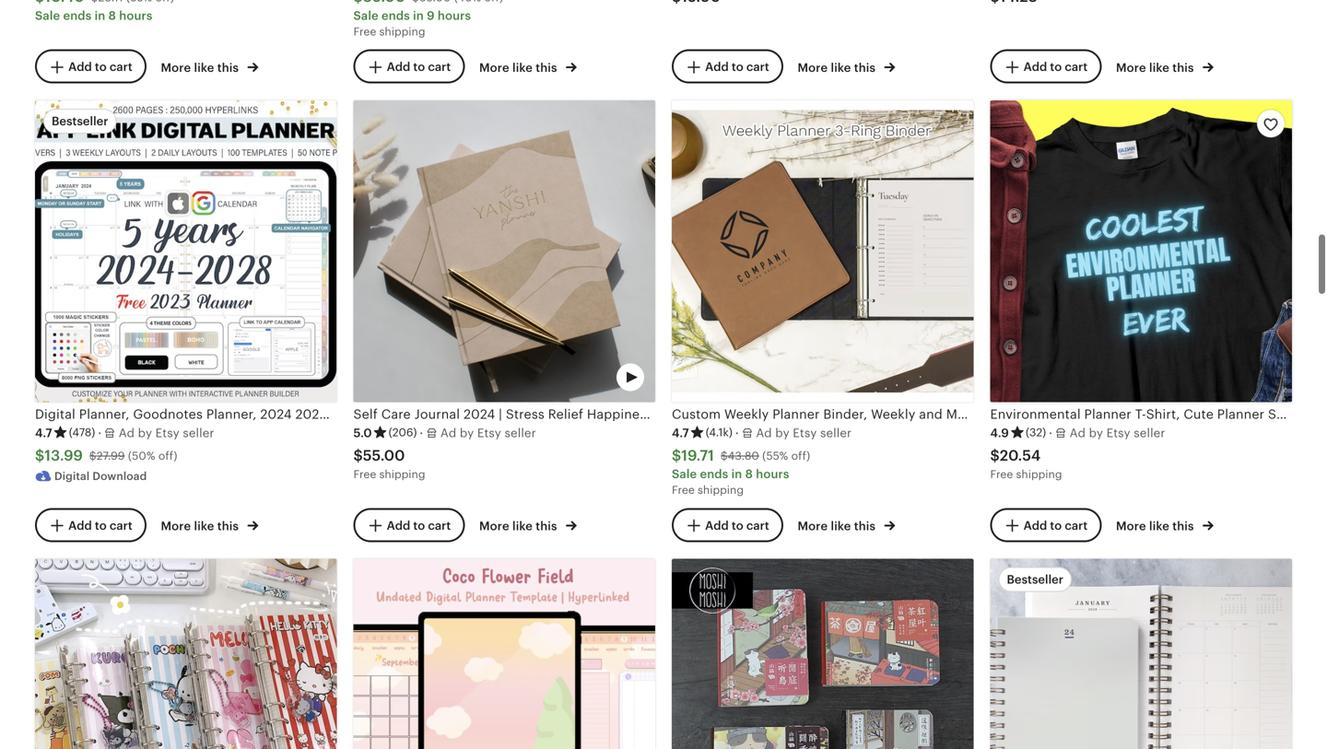 Task type: vqa. For each thing, say whether or not it's contained in the screenshot.
(32)
yes



Task type: describe. For each thing, give the bounding box(es) containing it.
product video element for flower field undated digital planner, hyperlinked, kawaii digital planner, goodnotes planner, aesthetic, sunset planner, kawaii,ipad planner image
[[354, 559, 656, 750]]

27.99
[[97, 450, 125, 463]]

in for 8
[[95, 9, 105, 22]]

flower field undated digital planner, hyperlinked, kawaii digital planner, goodnotes planner, aesthetic, sunset planner, kawaii,ipad planner image
[[354, 559, 656, 750]]

bestseller for 'digital planner, goodnotes planner, 2024 2025 -2028, five year planner, ipad planner, notability planner, hyperlinked planner, daily planner' image
[[52, 114, 108, 128]]

$ for 55.00
[[354, 448, 363, 464]]

free inside "$ 55.00 free shipping"
[[354, 469, 377, 481]]

(50%
[[128, 450, 155, 463]]

4.7 for 13.99
[[35, 426, 52, 440]]

free inside sale ends in 9 hours free shipping
[[354, 25, 377, 38]]

custom weekly planner binder, weekly and monthly planner, leather binder organizer, 2023 weekly planner, daily planner, ring binder planner image
[[672, 100, 974, 402]]

environmental planner t-shirt, cute planner shirt, minimalist planner shirt, earth day gifts for environmentalists image
[[991, 100, 1293, 402]]

sale ends in 9 hours free shipping
[[354, 9, 471, 38]]

$ for 20.54
[[991, 448, 1000, 464]]

$ 20.54 free shipping
[[991, 448, 1063, 481]]

shipping inside $ 19.71 $ 43.80 (55% off) sale ends in 8 hours free shipping
[[698, 484, 744, 497]]

sale for sale ends in 9 hours free shipping
[[354, 9, 379, 22]]

$ for 19.71
[[672, 448, 682, 464]]

ends for 9
[[382, 9, 410, 22]]

55.00
[[363, 448, 405, 464]]

13.99
[[45, 448, 83, 464]]

hours inside $ 19.71 $ 43.80 (55% off) sale ends in 8 hours free shipping
[[756, 468, 790, 481]]

$ 19.71 $ 43.80 (55% off) sale ends in 8 hours free shipping
[[672, 448, 811, 497]]

shipping inside "$ 55.00 free shipping"
[[379, 469, 426, 481]]

shipping inside $ 20.54 free shipping
[[1017, 469, 1063, 481]]

bestseller for personalized planner 2024 |  custom 2024 planner | wire-bound planner book | student planner | weekly agenda |  soft cover image
[[1007, 573, 1064, 587]]

· for 55.00
[[420, 426, 424, 440]]

sale inside $ 19.71 $ 43.80 (55% off) sale ends in 8 hours free shipping
[[672, 468, 697, 481]]

free inside $ 20.54 free shipping
[[991, 469, 1014, 481]]

in for 9
[[413, 9, 424, 22]]

japanese anime illustrated diary, japanese notebook, landscape diary, hard cover diary image
[[672, 559, 974, 750]]

sale for sale ends in 8 hours
[[35, 9, 60, 22]]

(478)
[[69, 427, 95, 439]]

hours for sale ends in 8 hours
[[119, 9, 153, 22]]

free inside $ 19.71 $ 43.80 (55% off) sale ends in 8 hours free shipping
[[672, 484, 695, 497]]



Task type: locate. For each thing, give the bounding box(es) containing it.
1 horizontal spatial bestseller
[[1007, 573, 1064, 587]]

0 horizontal spatial in
[[95, 9, 105, 22]]

1 horizontal spatial in
[[413, 9, 424, 22]]

in inside sale ends in 9 hours free shipping
[[413, 9, 424, 22]]

4.9
[[991, 426, 1010, 440]]

3 · from the left
[[736, 426, 739, 440]]

ends
[[63, 9, 92, 22], [382, 9, 410, 22], [700, 468, 729, 481]]

0 horizontal spatial off)
[[158, 450, 177, 463]]

2 · from the left
[[420, 426, 424, 440]]

hours for sale ends in 9 hours free shipping
[[438, 9, 471, 22]]

1 vertical spatial bestseller
[[1007, 573, 1064, 587]]

product video element
[[354, 100, 656, 402], [354, 559, 656, 750]]

4 · from the left
[[1050, 426, 1053, 440]]

· right (478)
[[98, 426, 102, 440]]

(32)
[[1026, 427, 1047, 439]]

1 horizontal spatial 4.7
[[672, 426, 690, 440]]

· right the '(4.1k)'
[[736, 426, 739, 440]]

self care journal 2024 | stress relief happiness wellness planner | food, fitness, mental health, wellness journal | gratitude planner 2024 image
[[354, 100, 656, 402]]

0 horizontal spatial sale
[[35, 9, 60, 22]]

0 horizontal spatial bestseller
[[52, 114, 108, 128]]

1 horizontal spatial off)
[[792, 450, 811, 463]]

shipping
[[379, 25, 426, 38], [379, 469, 426, 481], [1017, 469, 1063, 481], [698, 484, 744, 497]]

like
[[194, 61, 214, 74], [513, 61, 533, 74], [831, 61, 852, 74], [1150, 61, 1170, 74], [194, 520, 214, 534], [513, 520, 533, 534], [831, 520, 852, 534], [1150, 520, 1170, 534]]

add to cart
[[68, 60, 133, 74], [387, 60, 451, 74], [706, 60, 770, 74], [1024, 60, 1088, 74], [68, 519, 133, 533], [387, 519, 451, 533], [706, 519, 770, 533], [1024, 519, 1088, 533]]

add
[[68, 60, 92, 74], [387, 60, 411, 74], [706, 60, 729, 74], [1024, 60, 1048, 74], [68, 519, 92, 533], [387, 519, 411, 533], [706, 519, 729, 533], [1024, 519, 1048, 533]]

off) inside $ 13.99 $ 27.99 (50% off)
[[158, 450, 177, 463]]

off) for 13.99
[[158, 450, 177, 463]]

$ inside "$ 55.00 free shipping"
[[354, 448, 363, 464]]

hours inside sale ends in 9 hours free shipping
[[438, 9, 471, 22]]

ends inside sale ends in 9 hours free shipping
[[382, 9, 410, 22]]

off) for 19.71
[[792, 450, 811, 463]]

1 product video element from the top
[[354, 100, 656, 402]]

$ 55.00 free shipping
[[354, 448, 426, 481]]

0 vertical spatial bestseller
[[52, 114, 108, 128]]

bestseller link
[[991, 559, 1293, 750]]

in
[[95, 9, 105, 22], [413, 9, 424, 22], [732, 468, 743, 481]]

· right '(206)' at the bottom
[[420, 426, 424, 440]]

1 4.7 from the left
[[35, 426, 52, 440]]

to
[[95, 60, 107, 74], [413, 60, 425, 74], [732, 60, 744, 74], [1051, 60, 1063, 74], [95, 519, 107, 533], [413, 519, 425, 533], [732, 519, 744, 533], [1051, 519, 1063, 533]]

8
[[108, 9, 116, 22], [746, 468, 753, 481]]

sale
[[35, 9, 60, 22], [354, 9, 379, 22], [672, 468, 697, 481]]

2 horizontal spatial ends
[[700, 468, 729, 481]]

sale inside sale ends in 8 hours link
[[35, 9, 60, 22]]

in inside sale ends in 8 hours link
[[95, 9, 105, 22]]

1 vertical spatial 8
[[746, 468, 753, 481]]

download
[[93, 470, 147, 483]]

this
[[217, 61, 239, 74], [536, 61, 558, 74], [855, 61, 876, 74], [1173, 61, 1195, 74], [217, 520, 239, 534], [536, 520, 558, 534], [855, 520, 876, 534], [1173, 520, 1195, 534]]

2 horizontal spatial hours
[[756, 468, 790, 481]]

·
[[98, 426, 102, 440], [420, 426, 424, 440], [736, 426, 739, 440], [1050, 426, 1053, 440]]

1 off) from the left
[[158, 450, 177, 463]]

6 ring cute transparent binder planner,a6 bullet journal planner,kawaii ruled journals adorable animal pattern back to school girls gift image
[[35, 559, 337, 750]]

2 product video element from the top
[[354, 559, 656, 750]]

8 inside $ 19.71 $ 43.80 (55% off) sale ends in 8 hours free shipping
[[746, 468, 753, 481]]

add to cart button
[[35, 50, 146, 84], [354, 50, 465, 84], [672, 50, 784, 84], [991, 50, 1102, 84], [35, 509, 146, 543], [354, 509, 465, 543], [672, 509, 784, 543], [991, 509, 1102, 543]]

· for 19.71
[[736, 426, 739, 440]]

0 vertical spatial 8
[[108, 9, 116, 22]]

product video element for self care journal 2024 | stress relief happiness wellness planner | food, fitness, mental health, wellness journal | gratitude planner 2024 image
[[354, 100, 656, 402]]

0 horizontal spatial 8
[[108, 9, 116, 22]]

ends for 8
[[63, 9, 92, 22]]

1 horizontal spatial 8
[[746, 468, 753, 481]]

1 vertical spatial product video element
[[354, 559, 656, 750]]

4.7 up 19.71
[[672, 426, 690, 440]]

0 horizontal spatial hours
[[119, 9, 153, 22]]

43.80
[[728, 450, 760, 463]]

· right (32) at bottom
[[1050, 426, 1053, 440]]

0 horizontal spatial 4.7
[[35, 426, 52, 440]]

$ 13.99 $ 27.99 (50% off)
[[35, 448, 177, 464]]

free
[[354, 25, 377, 38], [354, 469, 377, 481], [991, 469, 1014, 481], [672, 484, 695, 497]]

4.7 for 19.71
[[672, 426, 690, 440]]

20.54
[[1000, 448, 1041, 464]]

1 horizontal spatial ends
[[382, 9, 410, 22]]

digital planner, goodnotes planner, 2024 2025 -2028, five year planner, ipad planner, notability planner, hyperlinked planner, daily planner image
[[35, 100, 337, 402]]

19.71
[[682, 448, 715, 464]]

bestseller
[[52, 114, 108, 128], [1007, 573, 1064, 587]]

$
[[35, 448, 45, 464], [354, 448, 363, 464], [672, 448, 682, 464], [991, 448, 1000, 464], [89, 450, 97, 463], [721, 450, 728, 463]]

4.7 up 13.99 on the bottom left
[[35, 426, 52, 440]]

more like this link
[[161, 57, 259, 76], [480, 57, 577, 76], [798, 57, 896, 76], [1117, 57, 1214, 76], [161, 516, 259, 535], [480, 516, 577, 535], [798, 516, 896, 535], [1117, 516, 1214, 535]]

$ for 13.99
[[35, 448, 45, 464]]

hours
[[119, 9, 153, 22], [438, 9, 471, 22], [756, 468, 790, 481]]

cart
[[110, 60, 133, 74], [428, 60, 451, 74], [747, 60, 770, 74], [1065, 60, 1088, 74], [110, 519, 133, 533], [428, 519, 451, 533], [747, 519, 770, 533], [1065, 519, 1088, 533]]

0 horizontal spatial ends
[[63, 9, 92, 22]]

1 horizontal spatial sale
[[354, 9, 379, 22]]

ends inside $ 19.71 $ 43.80 (55% off) sale ends in 8 hours free shipping
[[700, 468, 729, 481]]

sale ends in 8 hours link
[[35, 0, 337, 30]]

1 · from the left
[[98, 426, 102, 440]]

(4.1k)
[[706, 427, 733, 439]]

more like this
[[161, 61, 242, 74], [480, 61, 561, 74], [798, 61, 879, 74], [1117, 61, 1198, 74], [161, 520, 242, 534], [480, 520, 561, 534], [798, 520, 879, 534], [1117, 520, 1198, 534]]

in inside $ 19.71 $ 43.80 (55% off) sale ends in 8 hours free shipping
[[732, 468, 743, 481]]

0 vertical spatial product video element
[[354, 100, 656, 402]]

5.0
[[354, 426, 372, 440]]

· for 20.54
[[1050, 426, 1053, 440]]

$ inside $ 13.99 $ 27.99 (50% off)
[[89, 450, 97, 463]]

sale ends in 8 hours
[[35, 9, 153, 22]]

off) right (50%
[[158, 450, 177, 463]]

digital download
[[54, 470, 147, 483]]

2 4.7 from the left
[[672, 426, 690, 440]]

off) inside $ 19.71 $ 43.80 (55% off) sale ends in 8 hours free shipping
[[792, 450, 811, 463]]

shipping inside sale ends in 9 hours free shipping
[[379, 25, 426, 38]]

off) right (55%
[[792, 450, 811, 463]]

$ inside $ 20.54 free shipping
[[991, 448, 1000, 464]]

personalized planner 2024 |  custom 2024 planner | wire-bound planner book | student planner | weekly agenda |  soft cover image
[[991, 559, 1293, 750]]

2 horizontal spatial sale
[[672, 468, 697, 481]]

4.7
[[35, 426, 52, 440], [672, 426, 690, 440]]

more
[[161, 61, 191, 74], [480, 61, 510, 74], [798, 61, 828, 74], [1117, 61, 1147, 74], [161, 520, 191, 534], [480, 520, 510, 534], [798, 520, 828, 534], [1117, 520, 1147, 534]]

off)
[[158, 450, 177, 463], [792, 450, 811, 463]]

digital
[[54, 470, 90, 483]]

1 horizontal spatial hours
[[438, 9, 471, 22]]

sale inside sale ends in 9 hours free shipping
[[354, 9, 379, 22]]

2 horizontal spatial in
[[732, 468, 743, 481]]

9
[[427, 9, 435, 22]]

(206)
[[389, 427, 417, 439]]

2 off) from the left
[[792, 450, 811, 463]]

(55%
[[763, 450, 789, 463]]



